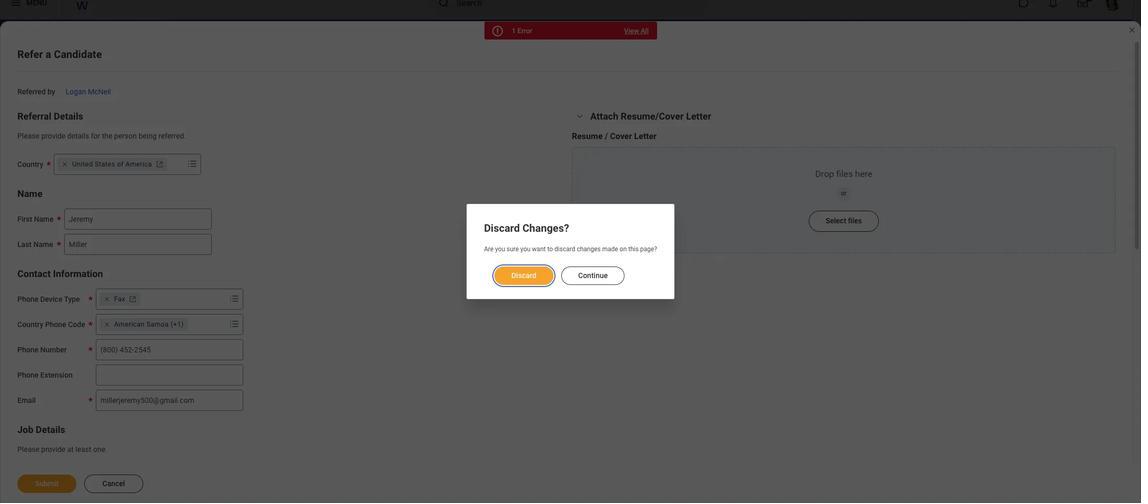 Task type: locate. For each thing, give the bounding box(es) containing it.
1 vertical spatial letter
[[634, 131, 657, 141]]

0 vertical spatial provide
[[41, 132, 65, 140]]

select files button
[[809, 211, 879, 232]]

or
[[841, 190, 847, 197]]

jobs hub main content
[[0, 19, 1142, 503]]

0 horizontal spatial search image
[[19, 102, 32, 114]]

united states of america element
[[72, 159, 152, 169]]

1 vertical spatial x small image
[[102, 294, 112, 304]]

0 vertical spatial search image
[[438, 0, 450, 9]]

1 provide from the top
[[41, 132, 65, 140]]

referral left hired
[[205, 390, 227, 397]]

ext link image right the america
[[154, 159, 165, 169]]

referral for referral application
[[205, 338, 227, 345]]

browse jobs
[[44, 103, 93, 113]]

0 vertical spatial x small image
[[60, 159, 70, 169]]

First Name text field
[[64, 208, 212, 229]]

0 vertical spatial ext link image
[[154, 159, 165, 169]]

discard up sure
[[484, 222, 520, 235]]

device
[[40, 295, 62, 303]]

0 vertical spatial prompts image
[[186, 157, 199, 170]]

please inside job details group
[[17, 445, 39, 453]]

my
[[44, 128, 56, 138], [44, 153, 56, 163]]

name
[[17, 188, 42, 199], [34, 215, 54, 223], [33, 240, 53, 248]]

2 you from the left
[[521, 246, 531, 253]]

ext link image inside united states of america, press delete to clear value, ctrl + enter opens in new window. option
[[154, 159, 165, 169]]

2 vertical spatial name
[[33, 240, 53, 248]]

spotlight job row
[[201, 355, 1102, 381]]

2 vertical spatial x small image
[[102, 319, 112, 330]]

provide for job
[[41, 445, 65, 453]]

discard button
[[495, 266, 554, 285]]

my job alerts link
[[8, 121, 160, 146]]

1 vertical spatial search image
[[19, 102, 32, 114]]

0 horizontal spatial ext link image
[[128, 294, 138, 304]]

discard changes?
[[484, 222, 569, 235]]

profile logan mcneil element
[[1098, 0, 1127, 14]]

1 vertical spatial country
[[17, 320, 43, 328]]

cover
[[610, 131, 632, 141]]

referral inside group
[[17, 110, 51, 122]]

discard inside discard button
[[512, 271, 537, 279]]

referral for referral hired
[[205, 390, 227, 397]]

select to filter grid data image
[[1028, 243, 1039, 254]]

fax element
[[114, 294, 125, 304]]

job details group
[[17, 423, 562, 454]]

1
[[512, 27, 516, 35]]

letter down attach resume/cover letter button
[[634, 131, 657, 141]]

provide inside job details group
[[41, 445, 65, 453]]

please down job details button
[[17, 445, 39, 453]]

3 cell from the top
[[650, 381, 1102, 406]]

1 vertical spatial jobs
[[75, 103, 93, 113]]

effective
[[201, 220, 230, 228]]

referral inside row
[[243, 286, 265, 294]]

1 vertical spatial provide
[[41, 445, 65, 453]]

x small image left american
[[102, 319, 112, 330]]

x small image inside fax, press delete to clear value, ctrl + enter opens in new window. option
[[102, 294, 112, 304]]

referral application
[[205, 338, 261, 345]]

1 country from the top
[[17, 160, 43, 168]]

my referrals image
[[19, 178, 32, 190]]

phone left number
[[17, 345, 38, 354]]

please for referral
[[17, 132, 39, 140]]

details for referral details
[[54, 110, 83, 122]]

united
[[72, 160, 93, 168]]

hired
[[229, 390, 244, 397]]

1 vertical spatial my
[[44, 153, 56, 163]]

prompts image inside contact information group
[[228, 317, 241, 330]]

resume
[[572, 131, 603, 141]]

referral up notifications large image
[[17, 110, 51, 122]]

phone up 'email'
[[17, 371, 38, 379]]

1 vertical spatial job
[[232, 364, 243, 371]]

expand/collapse chart image
[[1041, 243, 1053, 254]]

cell for spotlight job
[[650, 355, 1102, 381]]

1 my from the top
[[44, 128, 56, 138]]

0 vertical spatial job
[[58, 128, 72, 138]]

Phone Extension text field
[[96, 364, 243, 385]]

2 horizontal spatial job
[[232, 364, 243, 371]]

referred.
[[159, 132, 186, 140]]

jobs left hub
[[44, 38, 67, 51]]

notifications large image
[[19, 127, 32, 140]]

name right first
[[34, 215, 54, 223]]

2 country from the top
[[17, 320, 43, 328]]

the
[[102, 132, 112, 140]]

my right the document star icon on the left of the page
[[44, 153, 56, 163]]

details inside group
[[36, 424, 65, 435]]

referred
[[17, 87, 46, 96]]

referral
[[17, 110, 51, 122], [243, 286, 265, 294], [223, 312, 245, 320], [205, 338, 227, 345], [205, 390, 227, 397]]

0 vertical spatial my
[[44, 128, 56, 138]]

fax, press delete to clear value, ctrl + enter opens in new window. option
[[99, 293, 140, 305]]

2 provide from the top
[[41, 445, 65, 453]]

0 vertical spatial details
[[54, 110, 83, 122]]

job right spotlight
[[232, 364, 243, 371]]

search image
[[438, 0, 450, 9], [19, 102, 32, 114]]

phone number
[[17, 345, 67, 354]]

name for last
[[33, 240, 53, 248]]

logan
[[66, 87, 86, 96]]

states
[[95, 160, 115, 168]]

american samoa (+1) element
[[114, 320, 184, 329]]

0 vertical spatial discard
[[484, 222, 520, 235]]

1 horizontal spatial jobs
[[75, 103, 93, 113]]

job inside navigation pane region
[[58, 128, 72, 138]]

cell
[[650, 329, 1102, 355], [650, 355, 1102, 381], [650, 381, 1102, 406]]

0 horizontal spatial prompts image
[[186, 157, 199, 170]]

tab list inside jobs hub main content
[[190, 173, 1120, 198]]

details for job details
[[36, 424, 65, 435]]

referral up spotlight
[[205, 338, 227, 345]]

1 vertical spatial details
[[36, 424, 65, 435]]

spotlight job
[[205, 364, 243, 371]]

name up first
[[17, 188, 42, 199]]

x small image for phone device type
[[102, 294, 112, 304]]

region
[[484, 258, 657, 286]]

1 vertical spatial please
[[17, 445, 39, 453]]

job down 'email'
[[17, 424, 33, 435]]

prompts image for country
[[186, 157, 199, 170]]

american samoa (+1)
[[114, 320, 184, 328]]

export to worksheets image
[[1015, 243, 1027, 255]]

united states of america
[[72, 160, 152, 168]]

2 vertical spatial job
[[17, 424, 33, 435]]

Email text field
[[96, 390, 243, 411]]

export to excel image
[[1001, 243, 1013, 254]]

2 cell from the top
[[650, 355, 1102, 381]]

1 horizontal spatial you
[[521, 246, 531, 253]]

details inside group
[[54, 110, 83, 122]]

direct
[[205, 312, 222, 320]]

please for job
[[17, 445, 39, 453]]

type
[[64, 295, 80, 303]]

prompts image up "referral application" in the left of the page
[[228, 317, 241, 330]]

inbox large image
[[1078, 0, 1088, 8]]

fullscreen image
[[1067, 243, 1079, 254]]

overview link
[[8, 70, 160, 95]]

0 horizontal spatial you
[[495, 246, 505, 253]]

ext link image
[[154, 159, 165, 169], [128, 294, 138, 304]]

you
[[495, 246, 505, 253], [521, 246, 531, 253]]

american samoa (+1), press delete to clear value. option
[[99, 318, 188, 331]]

x small image left fax element
[[102, 294, 112, 304]]

resume / cover letter region
[[572, 131, 1116, 253]]

tab list
[[190, 173, 1120, 198]]

provide
[[41, 132, 65, 140], [41, 445, 65, 453]]

jobs down logan mcneil
[[75, 103, 93, 113]]

first name
[[17, 215, 54, 223]]

2 my from the top
[[44, 153, 56, 163]]

provide down the referral details button
[[41, 132, 65, 140]]

1 vertical spatial prompts image
[[228, 317, 241, 330]]

applications
[[58, 153, 105, 163]]

contact information
[[17, 268, 103, 279]]

x small image
[[60, 159, 70, 169], [102, 294, 112, 304], [102, 319, 112, 330]]

job
[[58, 128, 72, 138], [232, 364, 243, 371], [17, 424, 33, 435]]

details up my job alerts
[[54, 110, 83, 122]]

region containing discard
[[484, 258, 657, 286]]

navigation pane region
[[0, 19, 169, 503]]

to
[[548, 246, 553, 253]]

provide inside referral details group
[[41, 132, 65, 140]]

1 vertical spatial ext link image
[[128, 294, 138, 304]]

1 cell from the top
[[650, 329, 1102, 355]]

for
[[91, 132, 100, 140]]

1 horizontal spatial job
[[58, 128, 72, 138]]

prompts image
[[186, 157, 199, 170], [228, 317, 241, 330]]

prompts image down the referred. on the left
[[186, 157, 199, 170]]

items
[[206, 246, 222, 253]]

provide for referral
[[41, 132, 65, 140]]

you right sure
[[521, 246, 531, 253]]

ext link image right fax element
[[128, 294, 138, 304]]

phone left device
[[17, 295, 38, 303]]

referral inside "row"
[[205, 338, 227, 345]]

1 vertical spatial discard
[[512, 271, 537, 279]]

x small image inside american samoa (+1), press delete to clear value. option
[[102, 319, 112, 330]]

job details button
[[17, 424, 65, 435]]

alerts
[[74, 128, 97, 138]]

direct referral row
[[201, 303, 1102, 329]]

attach resume/cover letter button
[[591, 110, 712, 122]]

provide left at
[[41, 445, 65, 453]]

referral for referral details
[[17, 110, 51, 122]]

my job alerts
[[44, 128, 97, 138]]

toolbar
[[997, 240, 1109, 256]]

country inside contact information group
[[17, 320, 43, 328]]

0 vertical spatial please
[[17, 132, 39, 140]]

please inside referral details group
[[17, 132, 39, 140]]

1 please from the top
[[17, 132, 39, 140]]

extension
[[40, 371, 73, 379]]

0 vertical spatial letter
[[686, 110, 712, 122]]

referral right 'media'
[[243, 286, 265, 294]]

details
[[54, 110, 83, 122], [36, 424, 65, 435]]

my down referral details
[[44, 128, 56, 138]]

row
[[201, 256, 1102, 277]]

job left alerts
[[58, 128, 72, 138]]

phone for phone device type
[[17, 295, 38, 303]]

please
[[17, 132, 39, 140], [17, 445, 39, 453]]

x small image left united
[[60, 159, 70, 169]]

0 vertical spatial jobs
[[44, 38, 67, 51]]

ext link image inside fax, press delete to clear value, ctrl + enter opens in new window. option
[[128, 294, 138, 304]]

letter right resume/cover
[[686, 110, 712, 122]]

america
[[126, 160, 152, 168]]

0 vertical spatial country
[[17, 160, 43, 168]]

discard for discard
[[512, 271, 537, 279]]

all
[[641, 27, 649, 35]]

referred by
[[17, 87, 55, 96]]

email
[[17, 396, 36, 404]]

logan mcneil link
[[66, 85, 111, 96]]

view all
[[624, 27, 649, 35]]

country up phone number
[[17, 320, 43, 328]]

1 vertical spatial name
[[34, 215, 54, 223]]

1 horizontal spatial prompts image
[[228, 317, 241, 330]]

details up please provide at least one.
[[36, 424, 65, 435]]

0 horizontal spatial letter
[[634, 131, 657, 141]]

view
[[624, 27, 639, 35]]

1 horizontal spatial ext link image
[[154, 159, 165, 169]]

2 please from the top
[[17, 445, 39, 453]]

please up the document star icon on the left of the page
[[17, 132, 39, 140]]

5
[[201, 246, 204, 253]]

chevron down image
[[574, 113, 586, 120]]

x small image for country phone code
[[102, 319, 112, 330]]

select
[[826, 216, 847, 225]]

phone
[[17, 295, 38, 303], [45, 320, 66, 328], [17, 345, 38, 354], [17, 371, 38, 379]]

country up my referrals icon
[[17, 160, 43, 168]]

tab
[[319, 173, 375, 198]]

of
[[117, 160, 124, 168]]

name right last
[[33, 240, 53, 248]]

discard down sure
[[512, 271, 537, 279]]

you right are
[[495, 246, 505, 253]]

1 you from the left
[[495, 246, 505, 253]]

united states of america, press delete to clear value, ctrl + enter opens in new window. option
[[58, 158, 167, 170]]

Last Name text field
[[64, 234, 212, 255]]

0 horizontal spatial job
[[17, 424, 33, 435]]

job inside 'row'
[[232, 364, 243, 371]]

x small image inside united states of america, press delete to clear value, ctrl + enter opens in new window. option
[[60, 159, 70, 169]]

ext link image for country
[[154, 159, 165, 169]]



Task type: vqa. For each thing, say whether or not it's contained in the screenshot.
table element
no



Task type: describe. For each thing, give the bounding box(es) containing it.
select files
[[826, 216, 862, 225]]

phone for phone number
[[17, 345, 38, 354]]

job details
[[17, 424, 65, 435]]

refer a candidate dialog
[[0, 21, 1142, 503]]

discard changes? dialog
[[467, 204, 675, 299]]

name button
[[17, 188, 42, 199]]

files
[[848, 216, 862, 225]]

browse jobs link
[[8, 95, 160, 121]]

(+1)
[[171, 320, 184, 328]]

job inside group
[[17, 424, 33, 435]]

continue button
[[562, 266, 625, 285]]

refer a candidate
[[17, 48, 102, 61]]

error
[[518, 27, 533, 35]]

this
[[629, 246, 639, 253]]

5 items
[[201, 246, 222, 253]]

social media referral row
[[201, 277, 1102, 303]]

name group
[[17, 187, 562, 255]]

browse
[[44, 103, 72, 113]]

/
[[605, 131, 608, 141]]

are
[[484, 246, 494, 253]]

document star image
[[19, 152, 32, 165]]

mcneil
[[88, 87, 111, 96]]

person
[[114, 132, 137, 140]]

social
[[205, 286, 223, 294]]

contact information button
[[17, 268, 103, 279]]

american
[[114, 320, 145, 328]]

referral down prompts icon on the left of page
[[223, 312, 245, 320]]

job for spotlight
[[232, 364, 243, 371]]

my applications link
[[8, 146, 160, 171]]

click to view/edit grid preferences image
[[1054, 243, 1066, 254]]

phone for phone extension
[[17, 371, 38, 379]]

close refer a candidate image
[[1128, 26, 1137, 34]]

job for my
[[58, 128, 72, 138]]

attach
[[591, 110, 619, 122]]

last
[[17, 240, 32, 248]]

country for country phone code
[[17, 320, 43, 328]]

referral details group
[[17, 110, 562, 141]]

toolbar inside jobs hub main content
[[997, 240, 1109, 256]]

phone extension
[[17, 371, 73, 379]]

effective date
[[201, 220, 247, 228]]

referral hired row
[[201, 381, 1102, 406]]

prompts image
[[228, 292, 241, 305]]

discard
[[555, 246, 575, 253]]

1 horizontal spatial letter
[[686, 110, 712, 122]]

on
[[620, 246, 627, 253]]

logan mcneil
[[66, 87, 111, 96]]

tab inside jobs hub main content
[[319, 173, 375, 198]]

are you sure you want to discard changes made on this page?
[[484, 246, 657, 253]]

attach resume/cover letter
[[591, 110, 712, 122]]

1 horizontal spatial search image
[[438, 0, 450, 9]]

0 vertical spatial name
[[17, 188, 42, 199]]

please provide at least one.
[[17, 445, 107, 453]]

information
[[53, 268, 103, 279]]

date
[[232, 220, 247, 228]]

cell for referral application
[[650, 329, 1102, 355]]

cell for referral hired
[[650, 381, 1102, 406]]

phone device type
[[17, 295, 80, 303]]

country phone code
[[17, 320, 85, 328]]

notifications large image
[[1048, 0, 1059, 8]]

referral hired
[[205, 390, 244, 397]]

heatmap image
[[19, 76, 32, 89]]

least
[[75, 445, 91, 453]]

changes?
[[523, 222, 569, 235]]

my for my applications
[[44, 153, 56, 163]]

x small image for country
[[60, 159, 70, 169]]

refer
[[17, 48, 43, 61]]

direct referral
[[205, 312, 245, 320]]

want
[[532, 246, 546, 253]]

country for country
[[17, 160, 43, 168]]

contact information group
[[17, 267, 562, 411]]

overview
[[44, 77, 79, 87]]

Phone Number text field
[[96, 339, 243, 360]]

region inside discard changes? dialog
[[484, 258, 657, 286]]

hub
[[70, 38, 89, 51]]

prompts image for country phone code
[[228, 317, 241, 330]]

page?
[[641, 246, 657, 253]]

letter inside region
[[634, 131, 657, 141]]

contact
[[17, 268, 51, 279]]

last name
[[17, 240, 53, 248]]

referral details button
[[17, 110, 83, 122]]

referral application row
[[201, 329, 1102, 355]]

please provide details for the person being referred.
[[17, 132, 186, 140]]

discard for discard changes?
[[484, 222, 520, 235]]

first
[[17, 215, 32, 223]]

jobs hub
[[44, 38, 89, 51]]

search image inside browse jobs link
[[19, 102, 32, 114]]

continue
[[579, 271, 608, 279]]

my for my job alerts
[[44, 128, 56, 138]]

0 horizontal spatial jobs
[[44, 38, 67, 51]]

phone left code
[[45, 320, 66, 328]]

jobs hub element
[[44, 37, 130, 52]]

changes
[[577, 246, 601, 253]]

by
[[48, 87, 55, 96]]

number
[[40, 345, 67, 354]]

being
[[139, 132, 157, 140]]

social media referral
[[205, 286, 265, 294]]

attach resume/cover letter group
[[572, 110, 1116, 253]]

made
[[602, 246, 618, 253]]

ext link image for phone device type
[[128, 294, 138, 304]]

a
[[46, 48, 51, 61]]

spotlight
[[205, 364, 231, 371]]

referral details
[[17, 110, 83, 122]]

sure
[[507, 246, 519, 253]]

details
[[67, 132, 89, 140]]

resume/cover
[[621, 110, 684, 122]]

fax
[[114, 295, 125, 303]]

samoa
[[147, 320, 169, 328]]

code
[[68, 320, 85, 328]]

name for first
[[34, 215, 54, 223]]

at
[[67, 445, 74, 453]]

exclamation image
[[493, 27, 501, 35]]

application
[[229, 338, 261, 345]]

my applications
[[44, 153, 105, 163]]



